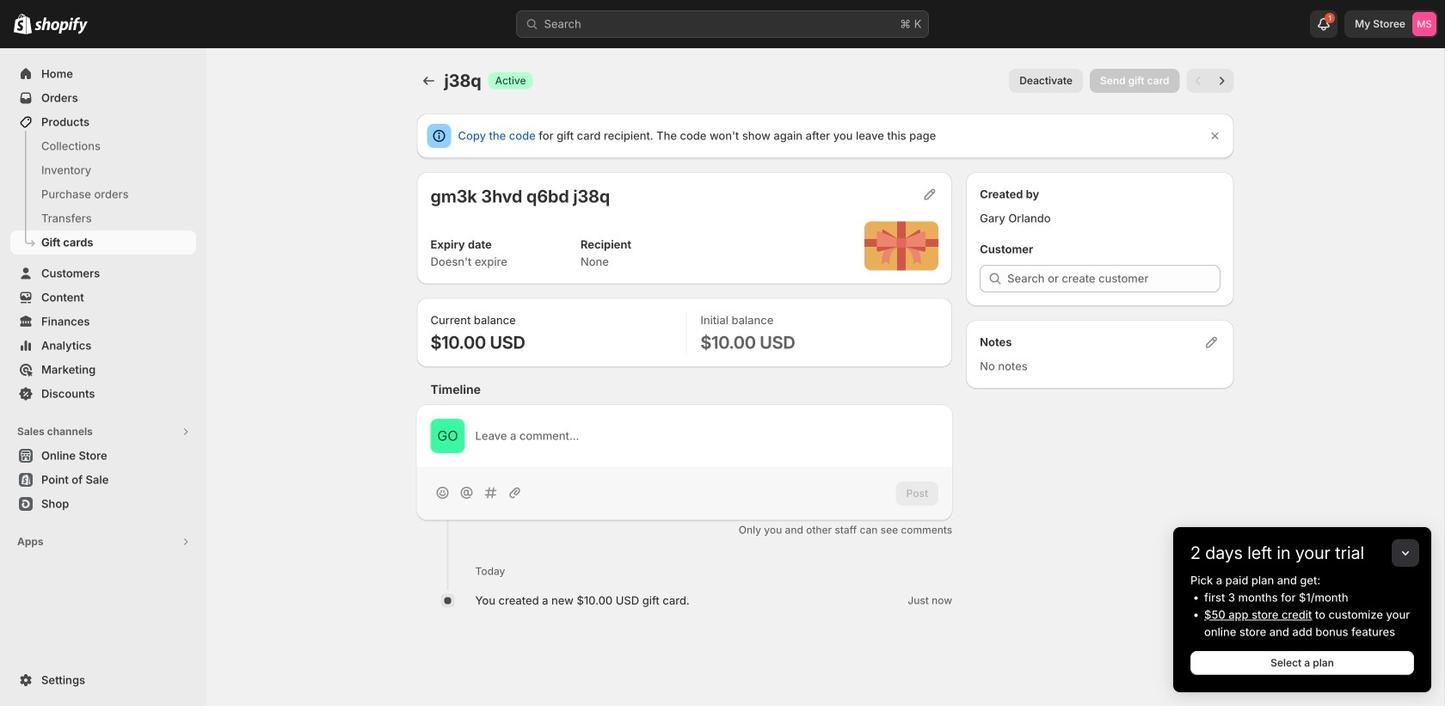 Task type: describe. For each thing, give the bounding box(es) containing it.
my storee image
[[1413, 12, 1437, 36]]

Leave a comment... text field
[[475, 428, 939, 445]]

shopify image
[[34, 17, 88, 34]]

shopify image
[[14, 14, 32, 34]]



Task type: locate. For each thing, give the bounding box(es) containing it.
avatar with initials g o image
[[431, 419, 465, 454]]

previous image
[[1191, 72, 1208, 89]]

Search or create customer text field
[[1008, 265, 1221, 293]]



Task type: vqa. For each thing, say whether or not it's contained in the screenshot.
Search products text box in the bottom of the page
no



